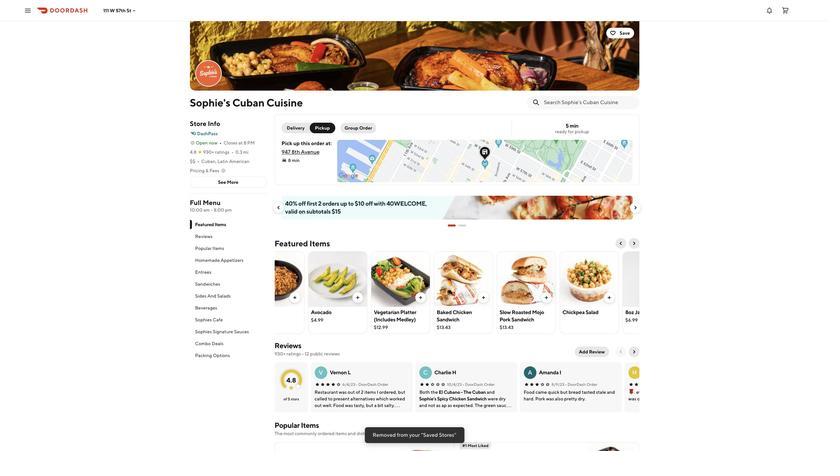 Task type: describe. For each thing, give the bounding box(es) containing it.
dashpass
[[197, 131, 218, 136]]

jar
[[635, 310, 642, 316]]

111 w 57th st button
[[103, 8, 137, 13]]

• right "6/4/23"
[[356, 382, 358, 387]]

most
[[284, 431, 294, 437]]

reviews 930+ ratings • 12 public reviews
[[275, 342, 340, 357]]

sauces
[[234, 329, 249, 335]]

group order
[[345, 126, 372, 131]]

baked chicken sandwich $13.43
[[437, 310, 472, 330]]

- inside el cubano - the cuban sophie's spicy chicken sandwich
[[461, 390, 463, 395]]

ready
[[555, 129, 567, 134]]

$13.43 inside 'baked chicken sandwich $13.43'
[[437, 325, 451, 330]]

el cubano - the cuban image
[[403, 443, 455, 452]]

baked
[[437, 310, 452, 316]]

add item to cart image for moro rice image
[[292, 295, 298, 301]]

$4.99
[[311, 318, 324, 323]]

pricing & fees button
[[190, 168, 226, 174]]

public
[[310, 352, 323, 357]]

vegetarian platter (includes medley) $12.99
[[374, 310, 417, 330]]

40welcome,
[[387, 200, 427, 207]]

40%
[[285, 200, 298, 207]]

a
[[528, 370, 533, 377]]

from inside popular items the most commonly ordered items and dishes from this store
[[371, 431, 381, 437]]

avocado $4.99
[[311, 310, 332, 323]]

st
[[127, 8, 131, 13]]

el
[[439, 390, 443, 395]]

valid
[[285, 208, 298, 215]]

combo
[[195, 341, 211, 347]]

items inside popular items the most commonly ordered items and dishes from this store
[[301, 422, 319, 430]]

platter
[[401, 310, 417, 316]]

options
[[213, 353, 230, 359]]

40% off first 2 orders up to $10 off with 40welcome, valid on subtotals $15
[[285, 200, 427, 215]]

sandwich inside el cubano - the cuban sophie's spicy chicken sandwich
[[467, 397, 487, 402]]

8oz jar green sauce $6.99
[[626, 310, 673, 323]]

pickup
[[315, 126, 330, 131]]

sophie's inside el cubano - the cuban sophie's spicy chicken sandwich
[[419, 397, 437, 402]]

vegetarian platter (includes medley) image
[[371, 252, 430, 307]]

reviews for reviews
[[195, 234, 213, 239]]

previous button of carousel image
[[618, 241, 624, 246]]

0 vertical spatial sophie's
[[190, 96, 230, 109]]

subtotals
[[307, 208, 331, 215]]

"saved
[[421, 432, 438, 439]]

roasted
[[512, 310, 531, 316]]

1 horizontal spatial from
[[397, 432, 408, 439]]

charlie h
[[435, 370, 456, 376]]

doordash for a
[[568, 382, 586, 387]]

orders
[[323, 200, 339, 207]]

add item to cart image for baked chicken sandwich
[[481, 295, 486, 301]]

vernon
[[330, 370, 347, 376]]

sophies signature sauces
[[195, 329, 249, 335]]

popular for popular items the most commonly ordered items and dishes from this store
[[275, 422, 300, 430]]

• doordash order for a
[[565, 382, 598, 387]]

8oz
[[626, 310, 634, 316]]

$$ • cuban, latin american
[[190, 159, 249, 164]]

sauce
[[659, 310, 673, 316]]

sandwich inside 'baked chicken sandwich $13.43'
[[437, 317, 460, 323]]

slow
[[500, 310, 511, 316]]

open now
[[196, 140, 218, 146]]

slow roasted mojo pork sandwich image
[[497, 252, 556, 307]]

the inside popular items the most commonly ordered items and dishes from this store
[[275, 431, 283, 437]]

combo deals button
[[190, 338, 267, 350]]

chickpea salad button
[[560, 252, 619, 334]]

combo deals
[[195, 341, 224, 347]]

notification bell image
[[766, 6, 774, 14]]

see more button
[[190, 177, 266, 188]]

slow roasted mojo pork sandwich $13.43
[[500, 310, 544, 330]]

medley)
[[397, 317, 416, 323]]

popular for popular items
[[195, 246, 212, 251]]

featured inside heading
[[275, 239, 308, 248]]

chickpea salad image
[[560, 252, 619, 307]]

chicken inside el cubano - the cuban sophie's spicy chicken sandwich
[[449, 397, 466, 402]]

947 8th avenue link
[[282, 149, 320, 155]]

10:00
[[190, 208, 203, 213]]

0.3
[[236, 150, 243, 155]]

cuisine
[[267, 96, 303, 109]]

111 w 57th st
[[103, 8, 131, 13]]

pm
[[225, 208, 232, 213]]

add review button
[[575, 347, 609, 358]]

add item to cart image for chickpea salad image
[[607, 295, 612, 301]]

delivery
[[287, 126, 305, 131]]

store
[[391, 431, 401, 437]]

sophies cafe
[[195, 318, 223, 323]]

charlie
[[435, 370, 451, 376]]

removed from your "saved stores"
[[373, 432, 457, 439]]

8oz jar green sauce image
[[623, 252, 682, 307]]

10/4/23
[[447, 382, 462, 387]]

on
[[299, 208, 305, 215]]

cafe
[[213, 318, 223, 323]]

$6.99
[[626, 318, 638, 323]]

$15
[[332, 208, 341, 215]]

0 horizontal spatial 930+
[[203, 150, 214, 155]]

8th
[[292, 149, 300, 155]]

items inside featured items heading
[[310, 239, 330, 248]]

vegetarian
[[374, 310, 400, 316]]

am
[[204, 208, 210, 213]]

sophie's spicy chicken sandwich button
[[419, 396, 487, 403]]

$10
[[355, 200, 365, 207]]

• doordash order for c
[[463, 382, 495, 387]]

sides and salads button
[[190, 290, 267, 302]]

ratings inside reviews 930+ ratings • 12 public reviews
[[287, 352, 301, 357]]

reviews
[[324, 352, 340, 357]]

• doordash order for v
[[356, 382, 388, 387]]

full menu 10:00 am - 8:00 pm
[[190, 199, 232, 213]]

pricing
[[190, 168, 205, 174]]

&
[[206, 168, 209, 174]]

2 off from the left
[[366, 200, 373, 207]]

at
[[239, 140, 243, 146]]

pick
[[282, 140, 292, 147]]

most
[[468, 444, 478, 449]]

the inside el cubano - the cuban sophie's spicy chicken sandwich
[[464, 390, 472, 395]]

0.3 mi
[[236, 150, 249, 155]]

first
[[307, 200, 317, 207]]

reviews button
[[190, 231, 267, 243]]

order for c
[[484, 382, 495, 387]]

packing options button
[[190, 350, 267, 362]]

cubano
[[444, 390, 460, 395]]

0 vertical spatial next button of carousel image
[[633, 205, 638, 211]]

store info
[[190, 120, 220, 127]]

and
[[207, 294, 216, 299]]

group order button
[[341, 123, 376, 133]]



Task type: vqa. For each thing, say whether or not it's contained in the screenshot.
topmost Coffee
no



Task type: locate. For each thing, give the bounding box(es) containing it.
Item Search search field
[[544, 99, 634, 106]]

i
[[560, 370, 562, 376]]

1 doordash from the left
[[359, 382, 377, 387]]

cuban inside el cubano - the cuban sophie's spicy chicken sandwich
[[472, 390, 486, 395]]

sophies up combo on the bottom of page
[[195, 329, 212, 335]]

•
[[220, 140, 222, 146], [232, 150, 234, 155], [197, 159, 199, 164], [302, 352, 304, 357], [356, 382, 358, 387], [463, 382, 464, 387], [565, 382, 567, 387]]

l
[[348, 370, 351, 376]]

1 horizontal spatial ratings
[[287, 352, 301, 357]]

4 add item to cart image from the left
[[544, 295, 549, 301]]

sophie's up info
[[190, 96, 230, 109]]

items down 'subtotals'
[[310, 239, 330, 248]]

1 vertical spatial ratings
[[287, 352, 301, 357]]

3 doordash from the left
[[568, 382, 586, 387]]

1 horizontal spatial up
[[340, 200, 347, 207]]

• right $$
[[197, 159, 199, 164]]

sandwich down the roasted
[[512, 317, 534, 323]]

h right charlie
[[452, 370, 456, 376]]

1 horizontal spatial min
[[570, 123, 579, 129]]

popular
[[195, 246, 212, 251], [275, 422, 300, 430]]

packing
[[195, 353, 212, 359]]

6/4/23
[[343, 382, 356, 387]]

8/9/23
[[552, 382, 565, 387]]

sophies for sophies signature sauces
[[195, 329, 212, 335]]

1 vertical spatial up
[[340, 200, 347, 207]]

moro rice image
[[246, 252, 304, 307]]

popular up most at the bottom of page
[[275, 422, 300, 430]]

3 • doordash order from the left
[[565, 382, 598, 387]]

930+ up cuban,
[[203, 150, 214, 155]]

featured
[[195, 222, 214, 228], [275, 239, 308, 248]]

8 down 947
[[288, 158, 291, 163]]

slow roasted mojo pork image
[[588, 443, 640, 452]]

el cubano - the cuban sophie's spicy chicken sandwich
[[419, 390, 487, 402]]

off up on at the left top of page
[[299, 200, 306, 207]]

1 • doordash order from the left
[[356, 382, 388, 387]]

reviews inside reviews button
[[195, 234, 213, 239]]

1 vertical spatial sophie's
[[419, 397, 437, 402]]

commonly
[[295, 431, 317, 437]]

order inside group order button
[[359, 126, 372, 131]]

947
[[282, 149, 291, 155]]

h down next "image"
[[633, 370, 637, 377]]

featured items down am on the top of the page
[[195, 222, 226, 228]]

- right am on the top of the page
[[211, 208, 213, 213]]

sophie's cuban cuisine
[[190, 96, 303, 109]]

sandwich down baked
[[437, 317, 460, 323]]

• doordash order right "6/4/23"
[[356, 382, 388, 387]]

previous button of carousel image
[[276, 205, 281, 211]]

sophies cafe button
[[190, 314, 267, 326]]

the left most at the bottom of page
[[275, 431, 283, 437]]

0 vertical spatial featured
[[195, 222, 214, 228]]

0 horizontal spatial 4.8
[[190, 150, 197, 155]]

930+ ratings •
[[203, 150, 234, 155]]

entrees
[[195, 270, 212, 275]]

1 vertical spatial sophies
[[195, 329, 212, 335]]

1 horizontal spatial 930+
[[275, 352, 286, 357]]

sandwiches
[[195, 282, 220, 287]]

with
[[374, 200, 386, 207]]

0 horizontal spatial 5
[[288, 397, 290, 402]]

0 horizontal spatial h
[[452, 370, 456, 376]]

doordash up el cubano - the cuban button
[[465, 382, 483, 387]]

2 • doordash order from the left
[[463, 382, 495, 387]]

from right dishes
[[371, 431, 381, 437]]

sophie's left spicy
[[419, 397, 437, 402]]

off right $10
[[366, 200, 373, 207]]

1 horizontal spatial this
[[382, 431, 390, 437]]

green
[[643, 310, 658, 316]]

chicken inside 'baked chicken sandwich $13.43'
[[453, 310, 472, 316]]

1 vertical spatial -
[[461, 390, 463, 395]]

1 vertical spatial next button of carousel image
[[632, 241, 637, 246]]

2 horizontal spatial • doordash order
[[565, 382, 598, 387]]

latin
[[218, 159, 228, 164]]

930+ down reviews link
[[275, 352, 286, 357]]

open menu image
[[24, 6, 32, 14]]

1 vertical spatial the
[[275, 431, 283, 437]]

from left your
[[397, 432, 408, 439]]

(includes
[[374, 317, 396, 323]]

sandwich down el cubano - the cuban button
[[467, 397, 487, 402]]

sophie's
[[190, 96, 230, 109], [419, 397, 437, 402]]

chicken right baked
[[453, 310, 472, 316]]

sides
[[195, 294, 207, 299]]

1 add item to cart image from the left
[[355, 295, 360, 301]]

• right 8/9/23
[[565, 382, 567, 387]]

popular items button
[[190, 243, 267, 255]]

0 horizontal spatial ratings
[[215, 150, 230, 155]]

0 horizontal spatial sandwich
[[437, 317, 460, 323]]

• up el cubano - the cuban button
[[463, 382, 464, 387]]

2 $13.43 from the left
[[500, 325, 514, 330]]

0 vertical spatial 930+
[[203, 150, 214, 155]]

signature
[[213, 329, 233, 335]]

up up 8th
[[293, 140, 300, 147]]

doordash right 8/9/23
[[568, 382, 586, 387]]

0 vertical spatial -
[[211, 208, 213, 213]]

0 vertical spatial reviews
[[195, 234, 213, 239]]

1 vertical spatial cuban
[[472, 390, 486, 395]]

1 horizontal spatial h
[[633, 370, 637, 377]]

doordash right "6/4/23"
[[359, 382, 377, 387]]

0 vertical spatial min
[[570, 123, 579, 129]]

1 horizontal spatial • doordash order
[[463, 382, 495, 387]]

popular inside button
[[195, 246, 212, 251]]

min down 8th
[[292, 158, 300, 163]]

1 horizontal spatial sophie's
[[419, 397, 437, 402]]

0 vertical spatial ratings
[[215, 150, 230, 155]]

items inside popular items button
[[213, 246, 224, 251]]

1 horizontal spatial 8
[[288, 158, 291, 163]]

• closes at 8 pm
[[220, 140, 255, 146]]

0 vertical spatial this
[[301, 140, 310, 147]]

• doordash order up el cubano - the cuban button
[[463, 382, 495, 387]]

0 horizontal spatial this
[[301, 140, 310, 147]]

111
[[103, 8, 109, 13]]

2 add item to cart image from the left
[[607, 295, 612, 301]]

this left store
[[382, 431, 390, 437]]

now
[[209, 140, 218, 146]]

sandwiches button
[[190, 278, 267, 290]]

1 $13.43 from the left
[[437, 325, 451, 330]]

0 horizontal spatial featured items
[[195, 222, 226, 228]]

removed
[[373, 432, 396, 439]]

Pickup radio
[[310, 123, 335, 133]]

0 horizontal spatial from
[[371, 431, 381, 437]]

$$
[[190, 159, 195, 164]]

1 vertical spatial featured items
[[275, 239, 330, 248]]

select promotional banner element
[[448, 220, 466, 232]]

Delivery radio
[[282, 123, 314, 133]]

homemade
[[195, 258, 220, 263]]

add review
[[579, 350, 605, 355]]

items up reviews button
[[215, 222, 226, 228]]

0 vertical spatial popular
[[195, 246, 212, 251]]

min for 8
[[292, 158, 300, 163]]

of
[[284, 397, 287, 402]]

pickup
[[575, 129, 589, 134]]

this
[[301, 140, 310, 147], [382, 431, 390, 437]]

0 horizontal spatial featured
[[195, 222, 214, 228]]

sophies
[[195, 318, 212, 323], [195, 329, 212, 335]]

featured items heading
[[275, 238, 330, 249]]

0 horizontal spatial min
[[292, 158, 300, 163]]

• left 0.3
[[232, 150, 234, 155]]

1 vertical spatial featured
[[275, 239, 308, 248]]

• left 12
[[302, 352, 304, 357]]

min
[[570, 123, 579, 129], [292, 158, 300, 163]]

min for 5
[[570, 123, 579, 129]]

#1 most liked
[[462, 444, 489, 449]]

0 vertical spatial the
[[464, 390, 472, 395]]

$13.43 inside the slow roasted mojo pork sandwich $13.43
[[500, 325, 514, 330]]

0 vertical spatial 8
[[244, 140, 247, 146]]

5 right of
[[288, 397, 290, 402]]

2 sophies from the top
[[195, 329, 212, 335]]

0 vertical spatial up
[[293, 140, 300, 147]]

1 horizontal spatial reviews
[[275, 342, 301, 350]]

items up commonly
[[301, 422, 319, 430]]

-
[[211, 208, 213, 213], [461, 390, 463, 395]]

1 horizontal spatial featured items
[[275, 239, 330, 248]]

1 vertical spatial 930+
[[275, 352, 286, 357]]

closes
[[224, 140, 238, 146]]

0 horizontal spatial the
[[275, 431, 283, 437]]

• right now
[[220, 140, 222, 146]]

chicken down el cubano - the cuban button
[[449, 397, 466, 402]]

featured down am on the top of the page
[[195, 222, 214, 228]]

sophies for sophies cafe
[[195, 318, 212, 323]]

next image
[[632, 350, 637, 355]]

doordash for c
[[465, 382, 483, 387]]

• inside reviews 930+ ratings • 12 public reviews
[[302, 352, 304, 357]]

add item to cart image
[[292, 295, 298, 301], [607, 295, 612, 301]]

the right cubano
[[464, 390, 472, 395]]

2 horizontal spatial doordash
[[568, 382, 586, 387]]

avocado image
[[308, 252, 367, 307]]

chickpea
[[563, 310, 585, 316]]

1 vertical spatial popular
[[275, 422, 300, 430]]

sophie's cuban cuisine image
[[190, 21, 640, 91], [196, 61, 221, 86]]

2 add item to cart image from the left
[[418, 295, 423, 301]]

1 vertical spatial chicken
[[449, 397, 466, 402]]

1 horizontal spatial popular
[[275, 422, 300, 430]]

2 doordash from the left
[[465, 382, 483, 387]]

of 5 stars
[[284, 397, 299, 402]]

up inside pick up this order at: 947 8th avenue
[[293, 140, 300, 147]]

1 vertical spatial 8
[[288, 158, 291, 163]]

cuban,
[[201, 159, 217, 164]]

1 horizontal spatial sandwich
[[467, 397, 487, 402]]

order methods option group
[[282, 123, 335, 133]]

items up homemade appetizers
[[213, 246, 224, 251]]

8 right at
[[244, 140, 247, 146]]

0 horizontal spatial cuban
[[232, 96, 265, 109]]

930+ inside reviews 930+ ratings • 12 public reviews
[[275, 352, 286, 357]]

previous image
[[618, 350, 624, 355]]

0 horizontal spatial • doordash order
[[356, 382, 388, 387]]

3 add item to cart image from the left
[[481, 295, 486, 301]]

1 add item to cart image from the left
[[292, 295, 298, 301]]

homemade appetizers
[[195, 258, 244, 263]]

- right cubano
[[461, 390, 463, 395]]

popular inside popular items the most commonly ordered items and dishes from this store
[[275, 422, 300, 430]]

popular up homemade
[[195, 246, 212, 251]]

min inside 5 min ready for pickup
[[570, 123, 579, 129]]

min right ready
[[570, 123, 579, 129]]

items
[[336, 431, 347, 437]]

amanda i
[[539, 370, 562, 376]]

1 horizontal spatial featured
[[275, 239, 308, 248]]

featured items down on at the left top of page
[[275, 239, 330, 248]]

featured down valid in the top left of the page
[[275, 239, 308, 248]]

1 horizontal spatial 5
[[566, 123, 569, 129]]

order for a
[[587, 382, 598, 387]]

1 horizontal spatial the
[[464, 390, 472, 395]]

open
[[196, 140, 208, 146]]

1 vertical spatial 5
[[288, 397, 290, 402]]

spicy
[[437, 397, 449, 402]]

sandwich inside the slow roasted mojo pork sandwich $13.43
[[512, 317, 534, 323]]

1 vertical spatial reviews
[[275, 342, 301, 350]]

0 horizontal spatial sophie's
[[190, 96, 230, 109]]

order for v
[[378, 382, 388, 387]]

1 horizontal spatial cuban
[[472, 390, 486, 395]]

reviews inside reviews 930+ ratings • 12 public reviews
[[275, 342, 301, 350]]

store
[[190, 120, 207, 127]]

57th
[[116, 8, 126, 13]]

0 horizontal spatial 8
[[244, 140, 247, 146]]

0 horizontal spatial reviews
[[195, 234, 213, 239]]

review
[[589, 350, 605, 355]]

sides and salads
[[195, 294, 231, 299]]

0 vertical spatial cuban
[[232, 96, 265, 109]]

sophies down beverages on the bottom of page
[[195, 318, 212, 323]]

1 horizontal spatial add item to cart image
[[607, 295, 612, 301]]

pricing & fees
[[190, 168, 219, 174]]

amanda
[[539, 370, 559, 376]]

1 horizontal spatial $13.43
[[500, 325, 514, 330]]

sophies inside sophies signature sauces button
[[195, 329, 212, 335]]

0 vertical spatial 4.8
[[190, 150, 197, 155]]

pork
[[500, 317, 511, 323]]

• doordash order right 8/9/23
[[565, 382, 598, 387]]

4.8 up of 5 stars
[[287, 377, 296, 384]]

0 vertical spatial sophies
[[195, 318, 212, 323]]

4.8 up $$
[[190, 150, 197, 155]]

add item to cart image for avocado
[[355, 295, 360, 301]]

reviews for reviews 930+ ratings • 12 public reviews
[[275, 342, 301, 350]]

0 vertical spatial 5
[[566, 123, 569, 129]]

next button of carousel image
[[633, 205, 638, 211], [632, 241, 637, 246]]

mi
[[243, 150, 249, 155]]

fees
[[210, 168, 219, 174]]

1 horizontal spatial doordash
[[465, 382, 483, 387]]

powered by google image
[[339, 173, 359, 179]]

add item to cart image for vegetarian platter (includes medley)
[[418, 295, 423, 301]]

1 vertical spatial 4.8
[[287, 377, 296, 384]]

vernon l
[[330, 370, 351, 376]]

doordash for v
[[359, 382, 377, 387]]

- inside full menu 10:00 am - 8:00 pm
[[211, 208, 213, 213]]

add item to cart image inside chickpea salad button
[[607, 295, 612, 301]]

1 off from the left
[[299, 200, 306, 207]]

entrees button
[[190, 267, 267, 278]]

to
[[348, 200, 354, 207]]

0 horizontal spatial add item to cart image
[[292, 295, 298, 301]]

$12.99
[[374, 325, 388, 330]]

1 vertical spatial min
[[292, 158, 300, 163]]

0 vertical spatial chicken
[[453, 310, 472, 316]]

1 horizontal spatial off
[[366, 200, 373, 207]]

add
[[579, 350, 588, 355]]

0 items, open order cart image
[[782, 6, 790, 14]]

el cubano - the cuban button
[[439, 389, 486, 396]]

1 horizontal spatial 4.8
[[287, 377, 296, 384]]

0 horizontal spatial popular
[[195, 246, 212, 251]]

this inside popular items the most commonly ordered items and dishes from this store
[[382, 431, 390, 437]]

0 vertical spatial featured items
[[195, 222, 226, 228]]

$13.43 down baked
[[437, 325, 451, 330]]

baked chicken sandwich image
[[434, 252, 493, 307]]

0 horizontal spatial up
[[293, 140, 300, 147]]

up left to
[[340, 200, 347, 207]]

ratings up latin
[[215, 150, 230, 155]]

this inside pick up this order at: 947 8th avenue
[[301, 140, 310, 147]]

pm
[[247, 140, 255, 146]]

map region
[[329, 98, 668, 183]]

5 left the pickup
[[566, 123, 569, 129]]

1 vertical spatial this
[[382, 431, 390, 437]]

up inside 40% off first 2 orders up to $10 off with 40welcome, valid on subtotals $15
[[340, 200, 347, 207]]

0 horizontal spatial doordash
[[359, 382, 377, 387]]

sophies inside sophies cafe button
[[195, 318, 212, 323]]

0 horizontal spatial $13.43
[[437, 325, 451, 330]]

sophies signature sauces button
[[190, 326, 267, 338]]

this up avenue
[[301, 140, 310, 147]]

1 horizontal spatial -
[[461, 390, 463, 395]]

see
[[218, 180, 226, 185]]

ratings down reviews link
[[287, 352, 301, 357]]

homemade appetizers button
[[190, 255, 267, 267]]

2 horizontal spatial sandwich
[[512, 317, 534, 323]]

add item to cart image for slow roasted mojo pork sandwich
[[544, 295, 549, 301]]

0 horizontal spatial off
[[299, 200, 306, 207]]

1 sophies from the top
[[195, 318, 212, 323]]

add item to cart image
[[355, 295, 360, 301], [418, 295, 423, 301], [481, 295, 486, 301], [544, 295, 549, 301]]

salad
[[586, 310, 599, 316]]

5 inside 5 min ready for pickup
[[566, 123, 569, 129]]

h
[[633, 370, 637, 377], [452, 370, 456, 376]]

chickpea salad
[[563, 310, 599, 316]]

0 horizontal spatial -
[[211, 208, 213, 213]]

$13.43 down pork
[[500, 325, 514, 330]]



